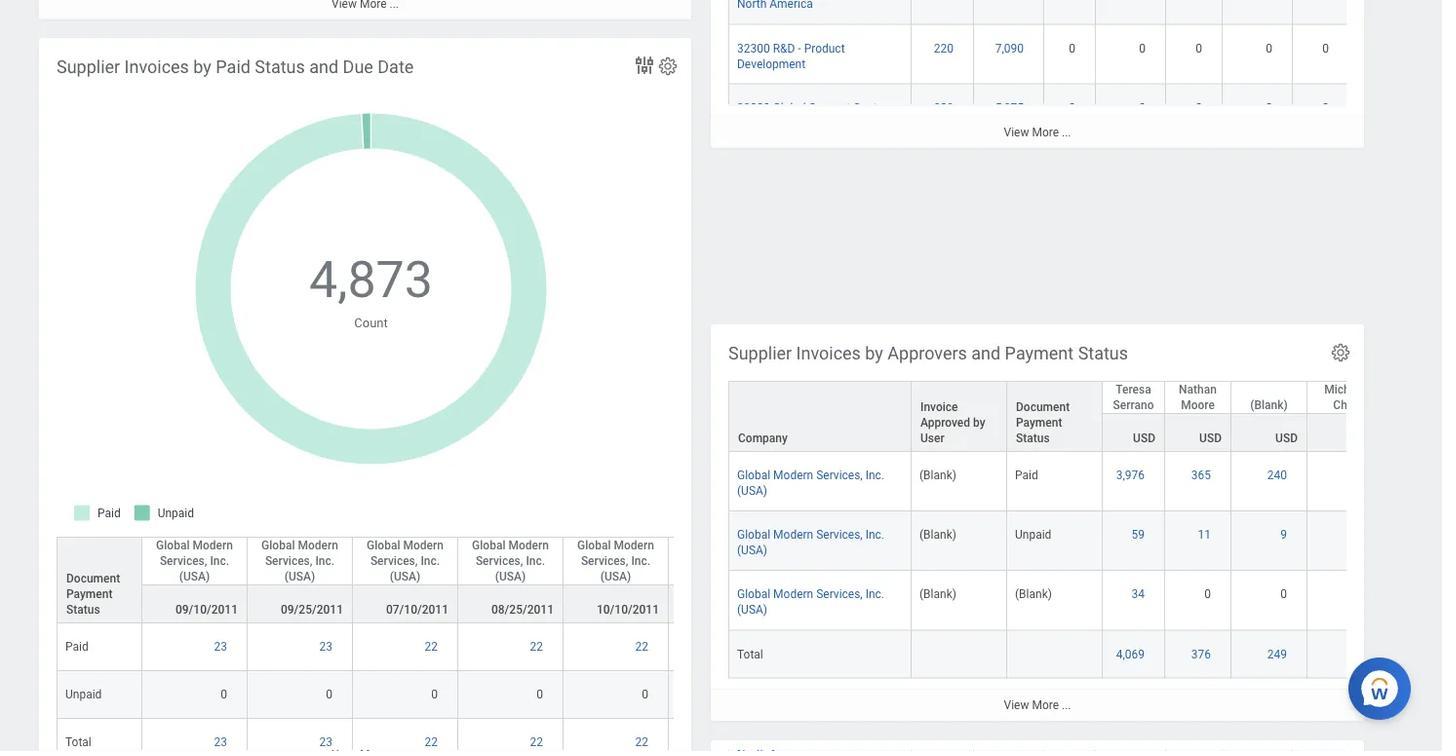 Task type: describe. For each thing, give the bounding box(es) containing it.
32300 r&d - product development link
[[737, 38, 845, 71]]

9
[[1281, 528, 1287, 542]]

33000
[[737, 101, 770, 115]]

moore
[[1181, 398, 1215, 412]]

document for rightmost "document payment status" popup button
[[1016, 400, 1070, 414]]

invoices for approvers
[[796, 344, 861, 364]]

more for 1st view more ... link from the top of the page
[[1032, 125, 1059, 139]]

document payment status column header inside supplier invoices by paid status and due date element
[[57, 537, 142, 624]]

08/25/2011
[[491, 603, 554, 617]]

34
[[1132, 588, 1145, 601]]

2 usd column header from the left
[[1165, 413, 1232, 485]]

07/10/2011 button
[[353, 585, 457, 622]]

product
[[804, 42, 845, 55]]

0 vertical spatial total element
[[737, 643, 763, 661]]

1 horizontal spatial paid element
[[1015, 464, 1038, 482]]

33000 global support center
[[737, 101, 888, 115]]

34 button
[[1132, 587, 1148, 602]]

row containing 32300 r&d - product development
[[728, 25, 1442, 85]]

09/25/2011 button
[[248, 585, 352, 622]]

2 count image from the left
[[1301, 100, 1341, 116]]

59 button
[[1132, 527, 1148, 543]]

view more ... for 1st view more ... link from the top of the page
[[1004, 125, 1071, 139]]

paid inside supplier invoices by approvers and payment status element
[[1015, 468, 1038, 482]]

09/10/2011 button
[[142, 585, 247, 622]]

global modern services, inc. (usa) link for paid
[[737, 464, 884, 498]]

invoices for paid
[[124, 57, 189, 78]]

more for view more ... link in supplier invoices by approvers and payment status element
[[1032, 699, 1059, 713]]

row containing usd
[[728, 413, 1442, 485]]

09/25/2011 column header
[[248, 584, 353, 672]]

usd image for 240
[[1315, 467, 1375, 483]]

11
[[1198, 528, 1211, 542]]

count
[[354, 316, 388, 331]]

usd image for 9
[[1315, 527, 1375, 543]]

unpaid element inside supplier invoices by approvers and payment status element
[[1015, 524, 1052, 542]]

59
[[1132, 528, 1145, 542]]

10/10/2011
[[597, 603, 659, 617]]

row containing paid
[[57, 623, 1442, 671]]

0 horizontal spatial paid
[[65, 640, 88, 654]]

unpaid element inside row
[[65, 684, 102, 701]]

249 button
[[1267, 646, 1290, 662]]

configure supplier invoices by paid status and due date image
[[657, 56, 679, 77]]

33000 global support center row
[[728, 85, 1442, 144]]

249
[[1267, 647, 1287, 661]]

michael
[[1324, 383, 1366, 396]]

by for paid
[[193, 57, 211, 78]]

support
[[809, 101, 850, 115]]

3 global modern services, inc. (usa) button from the left
[[353, 538, 457, 584]]

r&d
[[773, 42, 795, 55]]

nathan moore button
[[1165, 382, 1231, 413]]

220
[[934, 42, 954, 55]]

configure and view chart data image
[[633, 54, 656, 77]]

09/10/2011 column header
[[142, 584, 248, 672]]

choi
[[1333, 398, 1357, 412]]

... for view more ... link in supplier invoices by approvers and payment status element
[[1062, 699, 1071, 713]]

invoice approved by user
[[921, 400, 985, 445]]

1 vertical spatial and
[[972, 344, 1001, 364]]

nathan moore
[[1179, 383, 1217, 412]]

usd button for 2nd 'usd' column header from left
[[1165, 414, 1231, 451]]

payment for the document payment status column header in supplier invoices by paid status and due date element
[[66, 587, 113, 601]]

teresa
[[1116, 383, 1151, 396]]

4,873 button
[[309, 246, 436, 314]]

2 usd from the left
[[1199, 431, 1222, 445]]

365
[[1191, 468, 1211, 482]]

32300 r&d - product development
[[737, 42, 845, 71]]

7,090
[[995, 42, 1024, 55]]

michael choi
[[1324, 383, 1366, 412]]

32300
[[737, 42, 770, 55]]

invoice
[[921, 400, 958, 414]]

1 usd column header from the left
[[1103, 413, 1165, 485]]

global modern services, inc. (usa) link for (blank)
[[737, 584, 884, 617]]

serrano
[[1113, 398, 1154, 412]]

supplier invoices by approvers and payment status element
[[711, 325, 1442, 722]]

invoice approved by user column header
[[912, 381, 1007, 453]]

global inside 33000 global support center link
[[773, 101, 806, 115]]

total inside supplier invoices by approvers and payment status element
[[737, 647, 763, 661]]

row containing unpaid
[[57, 671, 1442, 719]]

supplier invoices by paid status and due date
[[57, 57, 414, 78]]

1 count image from the left
[[1174, 100, 1214, 116]]

376 button
[[1191, 646, 1214, 662]]

date
[[378, 57, 414, 78]]

1 global modern services, inc. (usa) button from the left
[[142, 538, 247, 584]]

2 global modern services, inc. (usa) link from the top
[[737, 524, 884, 557]]

0 vertical spatial document payment status column header
[[1007, 381, 1103, 453]]

nathan
[[1179, 383, 1217, 396]]

(blank) inside popup button
[[1250, 398, 1288, 412]]



Task type: vqa. For each thing, say whether or not it's contained in the screenshot.
the bottom tree
no



Task type: locate. For each thing, give the bounding box(es) containing it.
supplier for supplier invoices by paid status and due date
[[57, 57, 120, 78]]

3 usd image from the top
[[1315, 587, 1375, 602]]

0 vertical spatial view more ... link
[[711, 115, 1364, 148]]

365 button
[[1191, 467, 1214, 483]]

10/10/2011 column header
[[564, 584, 669, 672]]

global modern services, inc. (usa) link
[[737, 464, 884, 498], [737, 524, 884, 557], [737, 584, 884, 617]]

usd column header down moore
[[1165, 413, 1232, 485]]

1 vertical spatial document payment status
[[66, 572, 120, 617]]

2 global modern services, inc. (usa) button from the left
[[248, 538, 352, 584]]

usd column header down serrano
[[1103, 413, 1165, 485]]

payment for topmost the document payment status column header
[[1016, 416, 1062, 429]]

global modern services, inc. (usa) button up 09/25/2011 popup button
[[248, 538, 352, 584]]

0 vertical spatial ...
[[1062, 125, 1071, 139]]

unpaid
[[1015, 528, 1052, 542], [65, 688, 102, 701]]

0 vertical spatial unpaid element
[[1015, 524, 1052, 542]]

2 vertical spatial payment
[[66, 587, 113, 601]]

1 horizontal spatial and
[[972, 344, 1001, 364]]

22 button
[[425, 639, 441, 655], [530, 639, 546, 655], [635, 639, 651, 655], [425, 735, 441, 750], [530, 735, 546, 750], [635, 735, 651, 750]]

1 vertical spatial view more ... link
[[711, 689, 1364, 722]]

document for leftmost "document payment status" popup button
[[66, 572, 120, 585]]

(blank)
[[1250, 398, 1288, 412], [920, 468, 956, 482], [920, 528, 956, 542], [920, 588, 956, 601], [1015, 588, 1052, 601]]

1 horizontal spatial document
[[1016, 400, 1070, 414]]

michael choi button
[[1308, 382, 1383, 413]]

user
[[921, 431, 945, 445]]

status
[[255, 57, 305, 78], [1078, 344, 1128, 364], [1016, 431, 1050, 445], [66, 603, 100, 617]]

0 horizontal spatial total element
[[65, 732, 91, 749]]

1 vertical spatial payment
[[1016, 416, 1062, 429]]

view more ...
[[1004, 125, 1071, 139], [1004, 699, 1071, 713]]

1 vertical spatial paid element
[[65, 636, 88, 654]]

usd column header right 365 button
[[1232, 413, 1308, 485]]

global modern services, inc. (usa) button up 10/10/2011 popup button
[[564, 538, 668, 584]]

09/10/2011
[[175, 603, 238, 617]]

teresa serrano button
[[1103, 382, 1164, 413]]

row containing teresa serrano
[[728, 381, 1442, 453]]

2 vertical spatial global modern services, inc. (usa) link
[[737, 584, 884, 617]]

usd button down serrano
[[1103, 414, 1164, 451]]

3 usd button from the left
[[1232, 414, 1307, 451]]

0 horizontal spatial invoices
[[124, 57, 189, 78]]

view inside supplier invoices by approvers and payment status element
[[1004, 699, 1029, 713]]

usd button down moore
[[1165, 414, 1231, 451]]

usd image for 249
[[1315, 646, 1375, 662]]

approved
[[921, 416, 970, 429]]

1 usd button from the left
[[1103, 414, 1164, 451]]

1 horizontal spatial total element
[[737, 643, 763, 661]]

2 more from the top
[[1032, 699, 1059, 713]]

1 vertical spatial more
[[1032, 699, 1059, 713]]

usd column header
[[1103, 413, 1165, 485], [1165, 413, 1232, 485], [1232, 413, 1308, 485]]

1 vertical spatial supplier
[[728, 344, 792, 364]]

usd down choi
[[1352, 431, 1374, 445]]

1 vertical spatial invoices
[[796, 344, 861, 364]]

more inside supplier invoice lines by cost center and on behalf of line company element
[[1032, 125, 1059, 139]]

22
[[425, 640, 438, 654], [530, 640, 543, 654], [635, 640, 648, 654], [425, 736, 438, 749], [530, 736, 543, 749], [635, 736, 648, 749]]

view more ... link inside supplier invoices by approvers and payment status element
[[711, 689, 1364, 722]]

document payment status
[[1016, 400, 1070, 445], [66, 572, 120, 617]]

usd up the 240 button at the right bottom
[[1276, 431, 1298, 445]]

2 horizontal spatial average of extended amount image
[[1231, 100, 1284, 116]]

development
[[737, 57, 806, 71]]

1 count image from the left
[[920, 100, 965, 116]]

paid
[[216, 57, 251, 78], [1015, 468, 1038, 482], [65, 640, 88, 654]]

220 button
[[934, 41, 957, 56]]

1 vertical spatial by
[[865, 344, 883, 364]]

0 horizontal spatial unpaid
[[65, 688, 102, 701]]

1 vertical spatial total
[[65, 736, 91, 749]]

count image
[[920, 100, 965, 116], [1052, 100, 1087, 116]]

3 global modern services, inc. (usa) link from the top
[[737, 584, 884, 617]]

company button
[[729, 382, 911, 451]]

...
[[1062, 125, 1071, 139], [1062, 699, 1071, 713]]

services,
[[816, 468, 863, 482], [816, 528, 863, 542], [160, 554, 207, 568], [265, 554, 312, 568], [370, 554, 418, 568], [476, 554, 523, 568], [581, 554, 628, 568], [816, 588, 863, 601]]

view for 1st view more ... link from the top of the page
[[1004, 125, 1029, 139]]

view for view more ... link in supplier invoices by approvers and payment status element
[[1004, 699, 1029, 713]]

0 vertical spatial paid
[[216, 57, 251, 78]]

unpaid inside supplier invoices by approvers and payment status element
[[1015, 528, 1052, 542]]

0 horizontal spatial unpaid element
[[65, 684, 102, 701]]

by
[[193, 57, 211, 78], [865, 344, 883, 364], [973, 416, 985, 429]]

usd image
[[1315, 467, 1375, 483], [1315, 527, 1375, 543], [1315, 587, 1375, 602], [1315, 646, 1375, 662]]

payment inside supplier invoices by paid status and due date element
[[66, 587, 113, 601]]

2 view more ... from the top
[[1004, 699, 1071, 713]]

0 vertical spatial global modern services, inc. (usa) link
[[737, 464, 884, 498]]

global modern services, inc. (usa) button
[[142, 538, 247, 584], [248, 538, 352, 584], [353, 538, 457, 584], [458, 538, 563, 584], [564, 538, 668, 584]]

9 button
[[1281, 527, 1290, 543]]

company
[[738, 431, 788, 445]]

1 vertical spatial unpaid
[[65, 688, 102, 701]]

global
[[773, 101, 806, 115], [737, 468, 770, 482], [737, 528, 770, 542], [156, 539, 190, 552], [261, 539, 295, 552], [367, 539, 400, 552], [472, 539, 506, 552], [577, 539, 611, 552], [737, 588, 770, 601]]

document payment status inside supplier invoices by approvers and payment status element
[[1016, 400, 1070, 445]]

1 vertical spatial document payment status column header
[[57, 537, 142, 624]]

-
[[798, 42, 801, 55]]

(usa)
[[737, 484, 767, 498], [737, 544, 767, 557], [179, 570, 210, 583], [285, 570, 315, 583], [390, 570, 421, 583], [495, 570, 526, 583], [600, 570, 631, 583], [737, 603, 767, 617]]

... inside supplier invoices by approvers and payment status element
[[1062, 699, 1071, 713]]

3 usd column header from the left
[[1232, 413, 1308, 485]]

inc.
[[866, 468, 884, 482], [866, 528, 884, 542], [210, 554, 229, 568], [315, 554, 335, 568], [421, 554, 440, 568], [526, 554, 545, 568], [631, 554, 651, 568], [866, 588, 884, 601]]

07/10/2011
[[386, 603, 449, 617]]

0 vertical spatial payment
[[1005, 344, 1074, 364]]

0 vertical spatial invoices
[[124, 57, 189, 78]]

1 view more ... link from the top
[[711, 115, 1364, 148]]

company column header
[[728, 381, 912, 453]]

4,873
[[309, 250, 433, 309]]

1 horizontal spatial supplier
[[728, 344, 792, 364]]

more
[[1032, 125, 1059, 139], [1032, 699, 1059, 713]]

payment
[[1005, 344, 1074, 364], [1016, 416, 1062, 429], [66, 587, 113, 601]]

configure supplier invoices by approvers and payment status image
[[1330, 342, 1352, 364]]

modern
[[773, 468, 813, 482], [773, 528, 813, 542], [193, 539, 233, 552], [298, 539, 338, 552], [403, 539, 444, 552], [508, 539, 549, 552], [614, 539, 654, 552], [773, 588, 813, 601]]

1 vertical spatial unpaid element
[[65, 684, 102, 701]]

2 ... from the top
[[1062, 699, 1071, 713]]

row containing 09/10/2011
[[57, 584, 1442, 672]]

2 horizontal spatial paid
[[1015, 468, 1038, 482]]

view more ... link
[[711, 115, 1364, 148], [711, 689, 1364, 722]]

and left the due
[[309, 57, 338, 78]]

11 button
[[1198, 527, 1214, 543]]

average of extended amount image
[[982, 100, 1036, 116], [1104, 100, 1157, 116], [1231, 100, 1284, 116]]

1 more from the top
[[1032, 125, 1059, 139]]

1 vertical spatial paid
[[1015, 468, 1038, 482]]

1 vertical spatial document
[[66, 572, 120, 585]]

global modern services, inc. (usa) button up 07/10/2011 popup button
[[353, 538, 457, 584]]

1 horizontal spatial document payment status column header
[[1007, 381, 1103, 453]]

1 horizontal spatial by
[[865, 344, 883, 364]]

3,976 button
[[1116, 467, 1148, 483]]

07/10/2011 column header
[[353, 584, 458, 672]]

view more ... inside supplier invoices by approvers and payment status element
[[1004, 699, 1071, 713]]

1 average of extended amount image from the left
[[982, 100, 1036, 116]]

view inside supplier invoice lines by cost center and on behalf of line company element
[[1004, 125, 1029, 139]]

usd down serrano
[[1133, 431, 1156, 445]]

4 usd button from the left
[[1308, 414, 1383, 451]]

usd button for 1st 'usd' column header from right
[[1232, 414, 1307, 451]]

0 horizontal spatial document payment status button
[[58, 538, 141, 622]]

cell
[[912, 0, 974, 25], [974, 0, 1044, 25], [1044, 0, 1096, 25], [1096, 0, 1166, 25], [1166, 0, 1223, 25], [1223, 0, 1293, 25], [1293, 0, 1350, 25], [669, 623, 774, 671], [912, 631, 1007, 679], [1007, 631, 1103, 679], [669, 671, 774, 719], [669, 719, 774, 752]]

10/10/2011 button
[[564, 585, 668, 622]]

1 vertical spatial view
[[1004, 699, 1029, 713]]

and right approvers
[[972, 344, 1001, 364]]

document inside supplier invoices by paid status and due date element
[[66, 572, 120, 585]]

... inside supplier invoice lines by cost center and on behalf of line company element
[[1062, 125, 1071, 139]]

supplier invoices by approvers and payment status
[[728, 344, 1128, 364]]

0 vertical spatial more
[[1032, 125, 1059, 139]]

1 horizontal spatial average of extended amount image
[[1104, 100, 1157, 116]]

0 horizontal spatial total
[[65, 736, 91, 749]]

1 horizontal spatial paid
[[216, 57, 251, 78]]

document inside supplier invoices by approvers and payment status element
[[1016, 400, 1070, 414]]

by for user
[[973, 416, 985, 429]]

approvers
[[888, 344, 967, 364]]

0 horizontal spatial supplier
[[57, 57, 120, 78]]

1 ... from the top
[[1062, 125, 1071, 139]]

0 vertical spatial by
[[193, 57, 211, 78]]

invoices
[[124, 57, 189, 78], [796, 344, 861, 364]]

1 horizontal spatial document payment status
[[1016, 400, 1070, 445]]

supplier for supplier invoices by approvers and payment status
[[728, 344, 792, 364]]

2 usd button from the left
[[1165, 414, 1231, 451]]

document payment status column header
[[1007, 381, 1103, 453], [57, 537, 142, 624]]

3 average of extended amount image from the left
[[1231, 100, 1284, 116]]

view more ... inside supplier invoice lines by cost center and on behalf of line company element
[[1004, 125, 1071, 139]]

document payment status inside supplier invoices by paid status and due date element
[[66, 572, 120, 617]]

1 usd image from the top
[[1315, 467, 1375, 483]]

row
[[728, 0, 1442, 25], [728, 25, 1442, 85], [728, 381, 1442, 453], [728, 413, 1442, 485], [728, 452, 1442, 511], [728, 511, 1442, 571], [57, 537, 1442, 624], [728, 571, 1442, 631], [57, 584, 1442, 672], [57, 623, 1442, 671], [728, 631, 1442, 679], [57, 671, 1442, 719], [57, 719, 1442, 752]]

3 usd from the left
[[1276, 431, 1298, 445]]

document payment status for leftmost "document payment status" popup button
[[66, 572, 120, 617]]

3,976
[[1116, 468, 1145, 482]]

2 horizontal spatial by
[[973, 416, 985, 429]]

more inside supplier invoices by approvers and payment status element
[[1032, 699, 1059, 713]]

0 horizontal spatial document payment status
[[66, 572, 120, 617]]

09/25/2011
[[281, 603, 343, 617]]

4,069
[[1116, 647, 1145, 661]]

view more ... for view more ... link in supplier invoices by approvers and payment status element
[[1004, 699, 1071, 713]]

4 usd image from the top
[[1315, 646, 1375, 662]]

1 vertical spatial global modern services, inc. (usa) link
[[737, 524, 884, 557]]

0 horizontal spatial paid element
[[65, 636, 88, 654]]

1 view more ... from the top
[[1004, 125, 1071, 139]]

1 horizontal spatial total
[[737, 647, 763, 661]]

teresa serrano
[[1113, 383, 1154, 412]]

240
[[1267, 468, 1287, 482]]

1 vertical spatial total element
[[65, 732, 91, 749]]

supplier invoice lines by cost center and on behalf of line company element
[[711, 0, 1442, 359]]

1 usd from the left
[[1133, 431, 1156, 445]]

total
[[737, 647, 763, 661], [65, 736, 91, 749]]

0 button
[[1069, 41, 1078, 56], [1139, 41, 1149, 56], [1196, 41, 1205, 56], [1266, 41, 1275, 56], [1323, 41, 1332, 56], [1205, 587, 1214, 602], [1281, 587, 1290, 602], [221, 687, 230, 702], [326, 687, 335, 702], [431, 687, 441, 702], [537, 687, 546, 702], [642, 687, 651, 702]]

supplier
[[57, 57, 120, 78], [728, 344, 792, 364]]

4,873 count
[[309, 250, 433, 331]]

0 vertical spatial and
[[309, 57, 338, 78]]

document
[[1016, 400, 1070, 414], [66, 572, 120, 585]]

unpaid element
[[1015, 524, 1052, 542], [65, 684, 102, 701]]

7,090 button
[[995, 41, 1027, 56]]

due
[[343, 57, 373, 78]]

usd button
[[1103, 414, 1164, 451], [1165, 414, 1231, 451], [1232, 414, 1307, 451], [1308, 414, 1383, 451]]

2 view from the top
[[1004, 699, 1029, 713]]

0 horizontal spatial average of extended amount image
[[982, 100, 1036, 116]]

invoice approved by user button
[[912, 382, 1006, 451]]

document payment status button
[[1007, 382, 1102, 451], [58, 538, 141, 622]]

376
[[1191, 647, 1211, 661]]

1 horizontal spatial unpaid element
[[1015, 524, 1052, 542]]

by for approvers
[[865, 344, 883, 364]]

08/25/2011 button
[[458, 585, 563, 622]]

usd down moore
[[1199, 431, 1222, 445]]

0 vertical spatial view
[[1004, 125, 1029, 139]]

2 vertical spatial paid
[[65, 640, 88, 654]]

2 count image from the left
[[1052, 100, 1087, 116]]

global modern services, inc. (usa) button up 08/25/2011 'popup button'
[[458, 538, 563, 584]]

0 vertical spatial document payment status button
[[1007, 382, 1102, 451]]

33000 global support center link
[[737, 97, 888, 115]]

0 vertical spatial document
[[1016, 400, 1070, 414]]

1 vertical spatial view more ...
[[1004, 699, 1071, 713]]

2 average of extended amount image from the left
[[1104, 100, 1157, 116]]

2 usd image from the top
[[1315, 527, 1375, 543]]

4 usd from the left
[[1352, 431, 1374, 445]]

usd button down choi
[[1308, 414, 1383, 451]]

0 vertical spatial document payment status
[[1016, 400, 1070, 445]]

0 horizontal spatial count image
[[920, 100, 965, 116]]

0 vertical spatial view more ...
[[1004, 125, 1071, 139]]

1 global modern services, inc. (usa) link from the top
[[737, 464, 884, 498]]

by inside invoice approved by user
[[973, 416, 985, 429]]

... for 1st view more ... link from the top of the page
[[1062, 125, 1071, 139]]

1 horizontal spatial count image
[[1301, 100, 1341, 116]]

1 horizontal spatial invoices
[[796, 344, 861, 364]]

1 vertical spatial ...
[[1062, 699, 1071, 713]]

0 vertical spatial unpaid
[[1015, 528, 1052, 542]]

(blank) element
[[920, 464, 956, 482], [920, 524, 956, 542], [920, 584, 956, 601], [1015, 584, 1052, 601]]

usd image for 0
[[1315, 587, 1375, 602]]

supplier invoices by paid status and due date element
[[39, 38, 1442, 752]]

count image
[[1174, 100, 1214, 116], [1301, 100, 1341, 116]]

global modern services, inc. (usa)
[[737, 468, 884, 498], [737, 528, 884, 557], [156, 539, 233, 583], [261, 539, 338, 583], [367, 539, 444, 583], [472, 539, 549, 583], [577, 539, 654, 583], [737, 588, 884, 617]]

usd button for 3rd 'usd' column header from right
[[1103, 414, 1164, 451]]

23
[[214, 640, 227, 654], [319, 640, 333, 654], [214, 736, 227, 749], [319, 736, 333, 749]]

1 horizontal spatial document payment status button
[[1007, 382, 1102, 451]]

usd button down (blank) popup button
[[1232, 414, 1307, 451]]

total element
[[737, 643, 763, 661], [65, 732, 91, 749]]

(blank) button
[[1232, 382, 1307, 413]]

23 button
[[214, 639, 230, 655], [319, 639, 335, 655], [214, 735, 230, 750], [319, 735, 335, 750]]

global modern services, inc. (usa) button up "09/10/2011" popup button on the bottom left of the page
[[142, 538, 247, 584]]

4,069 button
[[1116, 646, 1148, 662]]

4 global modern services, inc. (usa) button from the left
[[458, 538, 563, 584]]

1 horizontal spatial unpaid
[[1015, 528, 1052, 542]]

document payment status for rightmost "document payment status" popup button
[[1016, 400, 1070, 445]]

0 horizontal spatial and
[[309, 57, 338, 78]]

5 global modern services, inc. (usa) button from the left
[[564, 538, 668, 584]]

paid element
[[1015, 464, 1038, 482], [65, 636, 88, 654]]

2 vertical spatial by
[[973, 416, 985, 429]]

0 horizontal spatial document
[[66, 572, 120, 585]]

view
[[1004, 125, 1029, 139], [1004, 699, 1029, 713]]

0 vertical spatial total
[[737, 647, 763, 661]]

total inside supplier invoices by paid status and due date element
[[65, 736, 91, 749]]

1 view from the top
[[1004, 125, 1029, 139]]

2 view more ... link from the top
[[711, 689, 1364, 722]]

0 horizontal spatial by
[[193, 57, 211, 78]]

1 vertical spatial document payment status button
[[58, 538, 141, 622]]

0 vertical spatial supplier
[[57, 57, 120, 78]]

240 button
[[1267, 467, 1290, 483]]

1 horizontal spatial count image
[[1052, 100, 1087, 116]]

unpaid inside row
[[65, 688, 102, 701]]

0 horizontal spatial document payment status column header
[[57, 537, 142, 624]]

08/25/2011 column header
[[458, 584, 564, 672]]

center
[[853, 101, 888, 115]]

0 vertical spatial paid element
[[1015, 464, 1038, 482]]

0 horizontal spatial count image
[[1174, 100, 1214, 116]]



